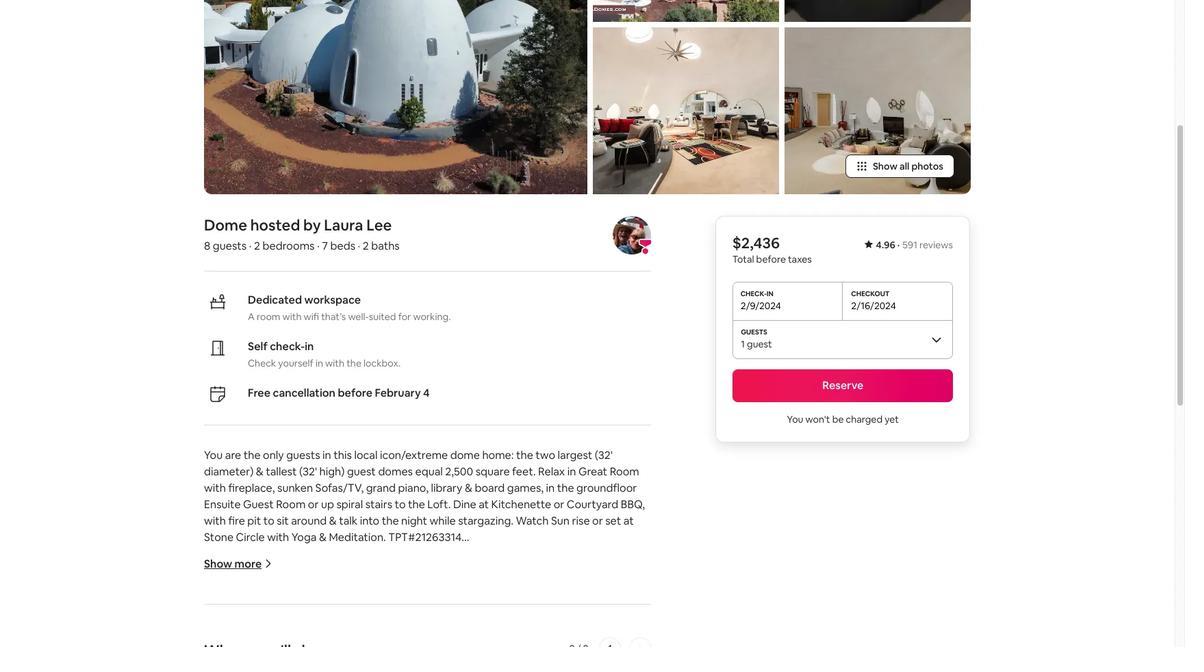 Task type: vqa. For each thing, say whether or not it's contained in the screenshot.
ADD TO WISHLIST: APARTMENT IN NEW ORLEANS image
no



Task type: locate. For each thing, give the bounding box(es) containing it.
two up relax
[[536, 448, 555, 463]]

you for you won't be charged yet
[[787, 413, 803, 426]]

show
[[873, 160, 898, 172], [204, 557, 232, 571]]

1 vertical spatial before
[[338, 386, 373, 400]]

a left "tour
[[234, 580, 240, 594]]

only down original
[[496, 596, 517, 610]]

(32' up sunken
[[299, 465, 317, 479]]

the down relax
[[557, 481, 574, 495]]

guests up 'tallest'
[[286, 448, 320, 463]]

sedona domes 5-star landmark extreme home image 1 image
[[204, 0, 587, 194]]

domes
[[378, 465, 413, 479]]

mission
[[521, 580, 559, 594]]

room
[[257, 311, 280, 323]]

in
[[305, 339, 314, 354], [316, 357, 323, 369], [323, 448, 331, 463], [567, 465, 576, 479], [546, 481, 555, 495]]

1 horizontal spatial a
[[277, 613, 283, 627]]

up inside the once a "tour home of the future" we are continuing the original mission -- experience this unique futuristic architecture for yourself, by youself -- we only take one booking, for up to 8 guests, at a time. located near two of sedona's most popular vortexes -- cathedral rock and bell rock, enjoy our woodsy 3.5 acres with cafes, restaurants, upscale grocery store, shops
[[628, 596, 641, 610]]

great
[[578, 465, 607, 479]]

for
[[398, 311, 411, 323], [353, 596, 367, 610], [611, 596, 626, 610]]

1 vertical spatial we
[[478, 596, 493, 610]]

0 horizontal spatial show
[[204, 557, 232, 571]]

talk
[[339, 514, 358, 528]]

1 vertical spatial up
[[628, 596, 641, 610]]

room down sunken
[[276, 497, 306, 512]]

1 horizontal spatial 2
[[363, 239, 369, 253]]

1 vertical spatial are
[[388, 580, 404, 594]]

yourself,
[[370, 596, 412, 610]]

you for you are the only guests in this local icon/extreme dome home: the two largest (32' diameter) & tallest (32' high) guest domes equal 2,500 square feet. relax in great room with fireplace, sunken sofas/tv, grand piano, library & board games, in the groundfloor ensuite guest room or up spiral stairs to the loft. dine at kitchenette or courtyard bbq, with fire pit to sit around & talk into the night while stargazing. watch sun rise or set at stone circle with yoga & meditation. tpt#21263314
[[204, 448, 223, 463]]

2 horizontal spatial or
[[592, 514, 603, 528]]

in right yourself
[[316, 357, 323, 369]]

the left lockbox.
[[347, 357, 361, 369]]

4.96
[[876, 239, 895, 251]]

to inside the once a "tour home of the future" we are continuing the original mission -- experience this unique futuristic architecture for yourself, by youself -- we only take one booking, for up to 8 guests, at a time. located near two of sedona's most popular vortexes -- cathedral rock and bell rock, enjoy our woodsy 3.5 acres with cafes, restaurants, upscale grocery store, shops
[[204, 613, 215, 627]]

up up rock,
[[628, 596, 641, 610]]

1 horizontal spatial 8
[[217, 613, 224, 627]]

0 vertical spatial two
[[536, 448, 555, 463]]

baths
[[371, 239, 400, 253]]

a left time.
[[277, 613, 283, 627]]

sedona domes 5-star landmark extreme home image 3 image
[[593, 27, 779, 194]]

by down continuing
[[414, 596, 427, 610]]

for right suited
[[398, 311, 411, 323]]

are up yourself,
[[388, 580, 404, 594]]

guests down dome
[[213, 239, 247, 253]]

with
[[282, 311, 302, 323], [325, 357, 344, 369], [204, 481, 226, 495], [204, 514, 226, 528], [267, 530, 289, 545], [341, 645, 363, 648]]

a
[[248, 311, 255, 323]]

2 vertical spatial to
[[204, 613, 215, 627]]

yoga
[[291, 530, 317, 545]]

only inside the once a "tour home of the future" we are continuing the original mission -- experience this unique futuristic architecture for yourself, by youself -- we only take one booking, for up to 8 guests, at a time. located near two of sedona's most popular vortexes -- cathedral rock and bell rock, enjoy our woodsy 3.5 acres with cafes, restaurants, upscale grocery store, shops
[[496, 596, 517, 610]]

show inside button
[[873, 160, 898, 172]]

0 vertical spatial guests
[[213, 239, 247, 253]]

to down unique
[[204, 613, 215, 627]]

2 2 from the left
[[363, 239, 369, 253]]

that's
[[321, 311, 346, 323]]

0 horizontal spatial (32'
[[299, 465, 317, 479]]

1 horizontal spatial before
[[756, 253, 786, 265]]

before down lockbox.
[[338, 386, 373, 400]]

1 horizontal spatial or
[[554, 497, 564, 512]]

show up once at the bottom of the page
[[204, 557, 232, 571]]

of up 3.5
[[295, 629, 305, 643]]

0 horizontal spatial are
[[225, 448, 241, 463]]

guest down local
[[347, 465, 376, 479]]

0 horizontal spatial two
[[273, 629, 292, 643]]

vortexes
[[425, 629, 469, 643]]

self
[[248, 339, 268, 354]]

loft.
[[427, 497, 451, 512]]

0 horizontal spatial 2
[[254, 239, 260, 253]]

original
[[482, 580, 519, 594]]

for down the experience
[[611, 596, 626, 610]]

"tour
[[242, 580, 267, 594]]

this up high)
[[334, 448, 352, 463]]

1 horizontal spatial to
[[263, 514, 274, 528]]

room
[[610, 465, 639, 479], [276, 497, 306, 512]]

1 horizontal spatial up
[[628, 596, 641, 610]]

2 vertical spatial at
[[265, 613, 275, 627]]

show all photos
[[873, 160, 943, 172]]

1 vertical spatial you
[[204, 448, 223, 463]]

1 vertical spatial two
[[273, 629, 292, 643]]

laura lee is a superhost. learn more about laura lee. image
[[613, 216, 651, 254], [613, 216, 651, 254]]

guest right 1
[[747, 338, 772, 350]]

2 horizontal spatial to
[[395, 497, 406, 512]]

$2,436 total before taxes
[[732, 233, 812, 265]]

board
[[475, 481, 505, 495]]

4 · from the left
[[897, 239, 900, 251]]

1 vertical spatial show
[[204, 557, 232, 571]]

1 horizontal spatial two
[[536, 448, 555, 463]]

while
[[430, 514, 456, 528]]

1 horizontal spatial by
[[414, 596, 427, 610]]

0 vertical spatial only
[[263, 448, 284, 463]]

1 vertical spatial this
[[631, 580, 649, 594]]

0 vertical spatial of
[[301, 580, 312, 594]]

0 vertical spatial to
[[395, 497, 406, 512]]

0 vertical spatial this
[[334, 448, 352, 463]]

0 horizontal spatial you
[[204, 448, 223, 463]]

2/16/2024
[[851, 300, 896, 312]]

sit
[[277, 514, 289, 528]]

0 horizontal spatial only
[[263, 448, 284, 463]]

at inside the once a "tour home of the future" we are continuing the original mission -- experience this unique futuristic architecture for yourself, by youself -- we only take one booking, for up to 8 guests, at a time. located near two of sedona's most popular vortexes -- cathedral rock and bell rock, enjoy our woodsy 3.5 acres with cafes, restaurants, upscale grocery store, shops
[[265, 613, 275, 627]]

0 horizontal spatial to
[[204, 613, 215, 627]]

4.96 · 591 reviews
[[876, 239, 953, 251]]

$2,436
[[732, 233, 780, 252]]

or
[[308, 497, 319, 512], [554, 497, 564, 512], [592, 514, 603, 528]]

2 left baths
[[363, 239, 369, 253]]

2 down hosted
[[254, 239, 260, 253]]

1 horizontal spatial you
[[787, 413, 803, 426]]

before
[[756, 253, 786, 265], [338, 386, 373, 400]]

0 horizontal spatial up
[[321, 497, 334, 512]]

icon/extreme
[[380, 448, 448, 463]]

you won't be charged yet
[[787, 413, 899, 426]]

· down hosted
[[249, 239, 252, 253]]

future"
[[334, 580, 369, 594]]

1 vertical spatial of
[[295, 629, 305, 643]]

working.
[[413, 311, 451, 323]]

0 horizontal spatial guests
[[213, 239, 247, 253]]

with left wifi
[[282, 311, 302, 323]]

1 horizontal spatial (32'
[[595, 448, 613, 463]]

at right set
[[624, 514, 634, 528]]

1 horizontal spatial for
[[398, 311, 411, 323]]

guest inside you are the only guests in this local icon/extreme dome home: the two largest (32' diameter) & tallest (32' high) guest domes equal 2,500 square feet. relax in great room with fireplace, sunken sofas/tv, grand piano, library & board games, in the groundfloor ensuite guest room or up spiral stairs to the loft. dine at kitchenette or courtyard bbq, with fire pit to sit around & talk into the night while stargazing. watch sun rise or set at stone circle with yoga & meditation. tpt#21263314
[[347, 465, 376, 479]]

with down most
[[341, 645, 363, 648]]

1 horizontal spatial this
[[631, 580, 649, 594]]

up inside you are the only guests in this local icon/extreme dome home: the two largest (32' diameter) & tallest (32' high) guest domes equal 2,500 square feet. relax in great room with fireplace, sunken sofas/tv, grand piano, library & board games, in the groundfloor ensuite guest room or up spiral stairs to the loft. dine at kitchenette or courtyard bbq, with fire pit to sit around & talk into the night while stargazing. watch sun rise or set at stone circle with yoga & meditation. tpt#21263314
[[321, 497, 334, 512]]

1 horizontal spatial we
[[478, 596, 493, 610]]

take
[[519, 596, 541, 610]]

8 down unique
[[217, 613, 224, 627]]

equal
[[415, 465, 443, 479]]

largest
[[558, 448, 592, 463]]

before inside $2,436 total before taxes
[[756, 253, 786, 265]]

· right "beds"
[[358, 239, 360, 253]]

1 vertical spatial guest
[[347, 465, 376, 479]]

into
[[360, 514, 379, 528]]

with up 'free cancellation before february 4'
[[325, 357, 344, 369]]

wifi
[[304, 311, 319, 323]]

0 vertical spatial show
[[873, 160, 898, 172]]

0 vertical spatial guest
[[747, 338, 772, 350]]

1 vertical spatial a
[[277, 613, 283, 627]]

0 vertical spatial we
[[371, 580, 386, 594]]

in down relax
[[546, 481, 555, 495]]

0 horizontal spatial at
[[265, 613, 275, 627]]

dedicated
[[248, 293, 302, 307]]

1 horizontal spatial guests
[[286, 448, 320, 463]]

1
[[741, 338, 745, 350]]

before down "$2,436"
[[756, 253, 786, 265]]

dome
[[450, 448, 480, 463]]

show left "all"
[[873, 160, 898, 172]]

0 horizontal spatial 8
[[204, 239, 210, 253]]

in down largest
[[567, 465, 576, 479]]

7
[[322, 239, 328, 253]]

tpt#21263314
[[388, 530, 462, 545]]

0 horizontal spatial by
[[303, 215, 321, 235]]

with inside self check-in check yourself in with the lockbox.
[[325, 357, 344, 369]]

1 vertical spatial guests
[[286, 448, 320, 463]]

1 horizontal spatial show
[[873, 160, 898, 172]]

for down future"
[[353, 596, 367, 610]]

we down original
[[478, 596, 493, 610]]

to left sit
[[263, 514, 274, 528]]

1 vertical spatial (32'
[[299, 465, 317, 479]]

or up sun
[[554, 497, 564, 512]]

& up "dine" at the left of the page
[[465, 481, 472, 495]]

circle
[[236, 530, 265, 545]]

by
[[303, 215, 321, 235], [414, 596, 427, 610]]

or left set
[[592, 514, 603, 528]]

once
[[204, 580, 231, 594]]

of up architecture
[[301, 580, 312, 594]]

room up groundfloor
[[610, 465, 639, 479]]

8 down dome
[[204, 239, 210, 253]]

to down piano,
[[395, 497, 406, 512]]

0 vertical spatial by
[[303, 215, 321, 235]]

0 vertical spatial up
[[321, 497, 334, 512]]

by up bedrooms
[[303, 215, 321, 235]]

1 horizontal spatial at
[[479, 497, 489, 512]]

dome
[[204, 215, 247, 235]]

· left "591"
[[897, 239, 900, 251]]

0 horizontal spatial this
[[334, 448, 352, 463]]

experience
[[572, 580, 628, 594]]

· left 7
[[317, 239, 320, 253]]

(32' up the great
[[595, 448, 613, 463]]

groundfloor
[[577, 481, 637, 495]]

2
[[254, 239, 260, 253], [363, 239, 369, 253]]

show for show more
[[204, 557, 232, 571]]

4
[[423, 386, 430, 400]]

you up diameter)
[[204, 448, 223, 463]]

tallest
[[266, 465, 297, 479]]

at down futuristic
[[265, 613, 275, 627]]

this right the experience
[[631, 580, 649, 594]]

guests inside you are the only guests in this local icon/extreme dome home: the two largest (32' diameter) & tallest (32' high) guest domes equal 2,500 square feet. relax in great room with fireplace, sunken sofas/tv, grand piano, library & board games, in the groundfloor ensuite guest room or up spiral stairs to the loft. dine at kitchenette or courtyard bbq, with fire pit to sit around & talk into the night while stargazing. watch sun rise or set at stone circle with yoga & meditation. tpt#21263314
[[286, 448, 320, 463]]

suited
[[369, 311, 396, 323]]

&
[[256, 465, 263, 479], [465, 481, 472, 495], [329, 514, 337, 528], [319, 530, 327, 545]]

guests inside dome hosted by laura lee 8 guests · 2 bedrooms · 7 beds · 2 baths
[[213, 239, 247, 253]]

fireplace,
[[228, 481, 275, 495]]

only up 'tallest'
[[263, 448, 284, 463]]

1 horizontal spatial only
[[496, 596, 517, 610]]

you left "won't"
[[787, 413, 803, 426]]

are up diameter)
[[225, 448, 241, 463]]

0 vertical spatial a
[[234, 580, 240, 594]]

1 vertical spatial 8
[[217, 613, 224, 627]]

local
[[354, 448, 378, 463]]

0 vertical spatial 8
[[204, 239, 210, 253]]

0 vertical spatial you
[[787, 413, 803, 426]]

0 vertical spatial are
[[225, 448, 241, 463]]

1 2 from the left
[[254, 239, 260, 253]]

diameter)
[[204, 465, 254, 479]]

or up around
[[308, 497, 319, 512]]

1 horizontal spatial room
[[610, 465, 639, 479]]

1 vertical spatial to
[[263, 514, 274, 528]]

3.5
[[295, 645, 309, 648]]

yourself
[[278, 357, 313, 369]]

0 vertical spatial (32'
[[595, 448, 613, 463]]

2 horizontal spatial at
[[624, 514, 634, 528]]

square
[[476, 465, 510, 479]]

up down sofas/tv,
[[321, 497, 334, 512]]

1 vertical spatial by
[[414, 596, 427, 610]]

workspace
[[304, 293, 361, 307]]

before for free
[[338, 386, 373, 400]]

only
[[263, 448, 284, 463], [496, 596, 517, 610]]

& up fireplace,
[[256, 465, 263, 479]]

rock,
[[603, 629, 630, 643]]

0 horizontal spatial room
[[276, 497, 306, 512]]

a
[[234, 580, 240, 594], [277, 613, 283, 627]]

at up stargazing.
[[479, 497, 489, 512]]

reviews
[[920, 239, 953, 251]]

the up diameter)
[[244, 448, 261, 463]]

0 horizontal spatial guest
[[347, 465, 376, 479]]

in up high)
[[323, 448, 331, 463]]

stairs
[[365, 497, 392, 512]]

0 horizontal spatial for
[[353, 596, 367, 610]]

stargazing.
[[458, 514, 514, 528]]

two inside the once a "tour home of the future" we are continuing the original mission -- experience this unique futuristic architecture for yourself, by youself -- we only take one booking, for up to 8 guests, at a time. located near two of sedona's most popular vortexes -- cathedral rock and bell rock, enjoy our woodsy 3.5 acres with cafes, restaurants, upscale grocery store, shops
[[273, 629, 292, 643]]

1 horizontal spatial are
[[388, 580, 404, 594]]

0 horizontal spatial before
[[338, 386, 373, 400]]

sedona domes 5-star landmark extreme home image 5 image
[[785, 27, 971, 194]]

two up woodsy
[[273, 629, 292, 643]]

1 vertical spatial room
[[276, 497, 306, 512]]

you inside you are the only guests in this local icon/extreme dome home: the two largest (32' diameter) & tallest (32' high) guest domes equal 2,500 square feet. relax in great room with fireplace, sunken sofas/tv, grand piano, library & board games, in the groundfloor ensuite guest room or up spiral stairs to the loft. dine at kitchenette or courtyard bbq, with fire pit to sit around & talk into the night while stargazing. watch sun rise or set at stone circle with yoga & meditation. tpt#21263314
[[204, 448, 223, 463]]

of
[[301, 580, 312, 594], [295, 629, 305, 643]]

with inside dedicated workspace a room with wifi that's well-suited for working.
[[282, 311, 302, 323]]

0 vertical spatial before
[[756, 253, 786, 265]]

feet.
[[512, 465, 536, 479]]

taxes
[[788, 253, 812, 265]]

we up yourself,
[[371, 580, 386, 594]]

1 vertical spatial only
[[496, 596, 517, 610]]

1 horizontal spatial guest
[[747, 338, 772, 350]]



Task type: describe. For each thing, give the bounding box(es) containing it.
2 horizontal spatial for
[[611, 596, 626, 610]]

sunken
[[277, 481, 313, 495]]

continuing
[[407, 580, 460, 594]]

grand
[[366, 481, 396, 495]]

reserve
[[822, 378, 863, 393]]

be
[[832, 413, 843, 426]]

with up "ensuite"
[[204, 481, 226, 495]]

home
[[270, 580, 299, 594]]

8 inside the once a "tour home of the future" we are continuing the original mission -- experience this unique futuristic architecture for yourself, by youself -- we only take one booking, for up to 8 guests, at a time. located near two of sedona's most popular vortexes -- cathedral rock and bell rock, enjoy our woodsy 3.5 acres with cafes, restaurants, upscale grocery store, shops
[[217, 613, 224, 627]]

more
[[235, 557, 262, 571]]

all
[[900, 160, 910, 172]]

upscale
[[460, 645, 498, 648]]

one
[[544, 596, 563, 610]]

rock
[[534, 629, 559, 643]]

won't
[[805, 413, 830, 426]]

3 · from the left
[[358, 239, 360, 253]]

photos
[[912, 160, 943, 172]]

are inside the once a "tour home of the future" we are continuing the original mission -- experience this unique futuristic architecture for yourself, by youself -- we only take one booking, for up to 8 guests, at a time. located near two of sedona's most popular vortexes -- cathedral rock and bell rock, enjoy our woodsy 3.5 acres with cafes, restaurants, upscale grocery store, shops
[[388, 580, 404, 594]]

in up yourself
[[305, 339, 314, 354]]

2/9/2024
[[741, 300, 781, 312]]

2,500
[[445, 465, 473, 479]]

this inside the once a "tour home of the future" we are continuing the original mission -- experience this unique futuristic architecture for yourself, by youself -- we only take one booking, for up to 8 guests, at a time. located near two of sedona's most popular vortexes -- cathedral rock and bell rock, enjoy our woodsy 3.5 acres with cafes, restaurants, upscale grocery store, shops
[[631, 580, 649, 594]]

sedona domes 5-star landmark extreme home image 2 image
[[593, 0, 779, 22]]

the up the "night"
[[408, 497, 425, 512]]

0 horizontal spatial or
[[308, 497, 319, 512]]

the down stairs
[[382, 514, 399, 528]]

laura lee
[[324, 215, 392, 235]]

sun
[[551, 514, 570, 528]]

591
[[903, 239, 917, 251]]

1 vertical spatial at
[[624, 514, 634, 528]]

charged
[[846, 413, 882, 426]]

february
[[375, 386, 421, 400]]

total
[[732, 253, 754, 265]]

high)
[[319, 465, 345, 479]]

the up youself
[[463, 580, 480, 594]]

show more
[[204, 557, 262, 571]]

2 · from the left
[[317, 239, 320, 253]]

relax
[[538, 465, 565, 479]]

spiral
[[336, 497, 363, 512]]

unique
[[204, 596, 238, 610]]

guests,
[[226, 613, 263, 627]]

guest inside dropdown button
[[747, 338, 772, 350]]

8 inside dome hosted by laura lee 8 guests · 2 bedrooms · 7 beds · 2 baths
[[204, 239, 210, 253]]

restaurants,
[[398, 645, 457, 648]]

& right the 'yoga'
[[319, 530, 327, 545]]

the up feet.
[[516, 448, 533, 463]]

kitchenette
[[491, 497, 551, 512]]

fire
[[228, 514, 245, 528]]

meditation.
[[329, 530, 386, 545]]

home:
[[482, 448, 514, 463]]

near
[[248, 629, 270, 643]]

located
[[204, 629, 245, 643]]

reserve button
[[732, 369, 953, 402]]

& left talk
[[329, 514, 337, 528]]

sedona's
[[308, 629, 353, 643]]

this inside you are the only guests in this local icon/extreme dome home: the two largest (32' diameter) & tallest (32' high) guest domes equal 2,500 square feet. relax in great room with fireplace, sunken sofas/tv, grand piano, library & board games, in the groundfloor ensuite guest room or up spiral stairs to the loft. dine at kitchenette or courtyard bbq, with fire pit to sit around & talk into the night while stargazing. watch sun rise or set at stone circle with yoga & meditation. tpt#21263314
[[334, 448, 352, 463]]

cafes,
[[366, 645, 395, 648]]

woodsy
[[253, 645, 292, 648]]

by inside the once a "tour home of the future" we are continuing the original mission -- experience this unique futuristic architecture for yourself, by youself -- we only take one booking, for up to 8 guests, at a time. located near two of sedona's most popular vortexes -- cathedral rock and bell rock, enjoy our woodsy 3.5 acres with cafes, restaurants, upscale grocery store, shops
[[414, 596, 427, 610]]

acres
[[312, 645, 339, 648]]

enjoy
[[204, 645, 231, 648]]

pit
[[247, 514, 261, 528]]

before for $2,436
[[756, 253, 786, 265]]

0 horizontal spatial a
[[234, 580, 240, 594]]

dine
[[453, 497, 476, 512]]

store,
[[543, 645, 571, 648]]

two inside you are the only guests in this local icon/extreme dome home: the two largest (32' diameter) & tallest (32' high) guest domes equal 2,500 square feet. relax in great room with fireplace, sunken sofas/tv, grand piano, library & board games, in the groundfloor ensuite guest room or up spiral stairs to the loft. dine at kitchenette or courtyard bbq, with fire pit to sit around & talk into the night while stargazing. watch sun rise or set at stone circle with yoga & meditation. tpt#21263314
[[536, 448, 555, 463]]

dome hosted by laura lee 8 guests · 2 bedrooms · 7 beds · 2 baths
[[204, 215, 400, 253]]

for inside dedicated workspace a room with wifi that's well-suited for working.
[[398, 311, 411, 323]]

you are the only guests in this local icon/extreme dome home: the two largest (32' diameter) & tallest (32' high) guest domes equal 2,500 square feet. relax in great room with fireplace, sunken sofas/tv, grand piano, library & board games, in the groundfloor ensuite guest room or up spiral stairs to the loft. dine at kitchenette or courtyard bbq, with fire pit to sit around & talk into the night while stargazing. watch sun rise or set at stone circle with yoga & meditation. tpt#21263314
[[204, 448, 647, 545]]

yet
[[884, 413, 899, 426]]

with down sit
[[267, 530, 289, 545]]

bell
[[583, 629, 601, 643]]

guest
[[243, 497, 274, 512]]

our
[[234, 645, 250, 648]]

0 horizontal spatial we
[[371, 580, 386, 594]]

show for show all photos
[[873, 160, 898, 172]]

are inside you are the only guests in this local icon/extreme dome home: the two largest (32' diameter) & tallest (32' high) guest domes equal 2,500 square feet. relax in great room with fireplace, sunken sofas/tv, grand piano, library & board games, in the groundfloor ensuite guest room or up spiral stairs to the loft. dine at kitchenette or courtyard bbq, with fire pit to sit around & talk into the night while stargazing. watch sun rise or set at stone circle with yoga & meditation. tpt#21263314
[[225, 448, 241, 463]]

beds
[[330, 239, 355, 253]]

1 guest button
[[732, 320, 953, 358]]

0 vertical spatial at
[[479, 497, 489, 512]]

hosted
[[250, 215, 300, 235]]

watch
[[516, 514, 549, 528]]

time.
[[286, 613, 311, 627]]

0 vertical spatial room
[[610, 465, 639, 479]]

most
[[355, 629, 381, 643]]

by inside dome hosted by laura lee 8 guests · 2 bedrooms · 7 beds · 2 baths
[[303, 215, 321, 235]]

only inside you are the only guests in this local icon/extreme dome home: the two largest (32' diameter) & tallest (32' high) guest domes equal 2,500 square feet. relax in great room with fireplace, sunken sofas/tv, grand piano, library & board games, in the groundfloor ensuite guest room or up spiral stairs to the loft. dine at kitchenette or courtyard bbq, with fire pit to sit around & talk into the night while stargazing. watch sun rise or set at stone circle with yoga & meditation. tpt#21263314
[[263, 448, 284, 463]]

youself
[[429, 596, 465, 610]]

set
[[605, 514, 621, 528]]

library
[[431, 481, 462, 495]]

with inside the once a "tour home of the future" we are continuing the original mission -- experience this unique futuristic architecture for yourself, by youself -- we only take one booking, for up to 8 guests, at a time. located near two of sedona's most popular vortexes -- cathedral rock and bell rock, enjoy our woodsy 3.5 acres with cafes, restaurants, upscale grocery store, shops
[[341, 645, 363, 648]]

cancellation
[[273, 386, 335, 400]]

show more button
[[204, 557, 273, 571]]

the inside self check-in check yourself in with the lockbox.
[[347, 357, 361, 369]]

booking,
[[565, 596, 609, 610]]

with up stone
[[204, 514, 226, 528]]

sedona domes 5-star landmark extreme home image 4 image
[[785, 0, 971, 22]]

stone
[[204, 530, 234, 545]]

1 · from the left
[[249, 239, 252, 253]]

grocery
[[501, 645, 540, 648]]

rise
[[572, 514, 590, 528]]

lockbox.
[[364, 357, 401, 369]]

popular
[[384, 629, 423, 643]]

the up architecture
[[314, 580, 331, 594]]

1 guest
[[741, 338, 772, 350]]

night
[[401, 514, 427, 528]]



